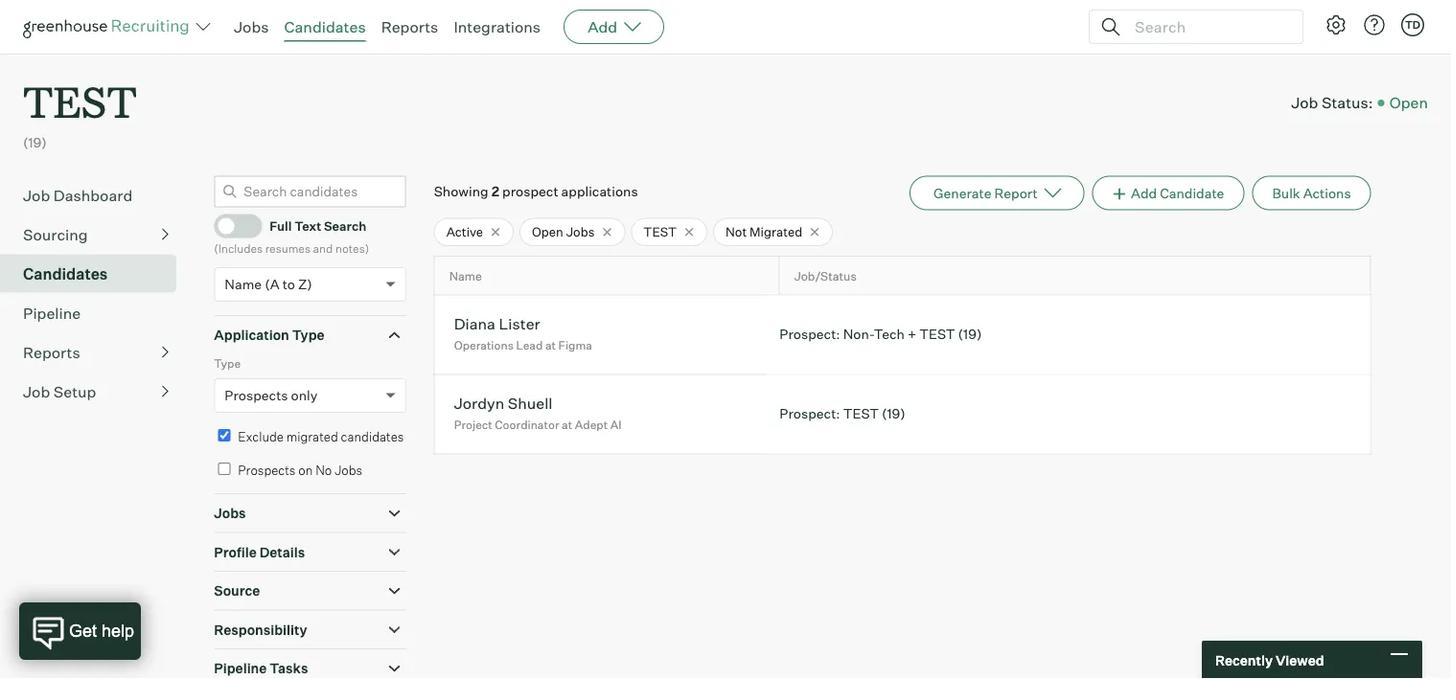 Task type: describe. For each thing, give the bounding box(es) containing it.
responsibility
[[214, 622, 307, 639]]

candidate reports are now available! apply filters and select "view in app" element
[[910, 176, 1085, 211]]

shuell
[[508, 394, 553, 413]]

tasks
[[270, 661, 308, 678]]

bulk actions link
[[1253, 176, 1372, 211]]

2
[[492, 183, 500, 200]]

not migrated
[[726, 224, 803, 239]]

notes)
[[336, 242, 369, 256]]

name (a to z) option
[[225, 276, 312, 293]]

pipeline tasks
[[214, 661, 308, 678]]

lister
[[499, 315, 540, 334]]

name for name
[[449, 269, 482, 283]]

prospect: for shuell
[[780, 405, 840, 422]]

(includes
[[214, 242, 263, 256]]

no
[[316, 463, 332, 479]]

showing 2 prospect applications
[[434, 183, 638, 200]]

0 vertical spatial candidates link
[[284, 17, 366, 36]]

job for job setup
[[23, 382, 50, 401]]

to
[[282, 276, 295, 293]]

at for shuell
[[562, 418, 573, 433]]

showing
[[434, 183, 489, 200]]

job for job dashboard
[[23, 186, 50, 205]]

job dashboard link
[[23, 184, 169, 207]]

candidates
[[341, 430, 404, 445]]

tech
[[874, 325, 905, 342]]

job for job status:
[[1292, 93, 1319, 112]]

pipeline link
[[23, 302, 169, 325]]

test right "+" on the right of the page
[[920, 325, 955, 342]]

prospect
[[502, 183, 559, 200]]

application
[[214, 327, 289, 344]]

prospects only option
[[225, 388, 318, 404]]

figma
[[559, 339, 592, 353]]

open jobs
[[532, 224, 595, 239]]

diana lister link
[[454, 315, 540, 337]]

setup
[[53, 382, 96, 401]]

exclude
[[238, 430, 284, 445]]

candidate
[[1160, 185, 1225, 202]]

job setup
[[23, 382, 96, 401]]

applications
[[561, 183, 638, 200]]

dashboard
[[53, 186, 133, 205]]

profile details
[[214, 544, 305, 561]]

pipeline for pipeline tasks
[[214, 661, 267, 678]]

not
[[726, 224, 747, 239]]

Exclude migrated candidates checkbox
[[218, 430, 230, 442]]

recently viewed
[[1216, 652, 1325, 669]]

prospect: test (19)
[[780, 405, 906, 422]]

application type
[[214, 327, 325, 344]]

only
[[291, 388, 318, 404]]

lead
[[516, 339, 543, 353]]

integrations link
[[454, 17, 541, 36]]

td
[[1405, 18, 1421, 31]]

jordyn shuell link
[[454, 394, 553, 416]]

pipeline for pipeline
[[23, 304, 81, 323]]

operations
[[454, 339, 514, 353]]

project
[[454, 418, 493, 433]]

details
[[260, 544, 305, 561]]

text
[[295, 219, 321, 234]]

recently
[[1216, 652, 1273, 669]]

prospect: non-tech + test (19)
[[780, 325, 982, 342]]

report
[[995, 185, 1038, 202]]

name (a to z)
[[225, 276, 312, 293]]

prospect: for lister
[[780, 325, 840, 342]]

test down greenhouse recruiting "image" at the left of the page
[[23, 73, 137, 129]]

greenhouse recruiting image
[[23, 15, 196, 38]]

coordinator
[[495, 418, 559, 433]]

jobs link
[[234, 17, 269, 36]]

add candidate
[[1131, 185, 1225, 202]]

checkmark image
[[223, 219, 237, 232]]

non-
[[843, 325, 874, 342]]

td button
[[1402, 13, 1425, 36]]

actions
[[1304, 185, 1352, 202]]

status:
[[1322, 93, 1374, 112]]

add for add candidate
[[1131, 185, 1157, 202]]



Task type: vqa. For each thing, say whether or not it's contained in the screenshot.
top the Open
yes



Task type: locate. For each thing, give the bounding box(es) containing it.
0 horizontal spatial at
[[545, 339, 556, 353]]

reports up job setup in the bottom left of the page
[[23, 343, 80, 362]]

at inside diana lister operations lead at figma
[[545, 339, 556, 353]]

pipeline down sourcing
[[23, 304, 81, 323]]

0 horizontal spatial (19)
[[23, 134, 47, 151]]

source
[[214, 583, 260, 600]]

candidates
[[284, 17, 366, 36], [23, 264, 108, 284]]

open right status:
[[1390, 93, 1429, 112]]

generate report
[[934, 185, 1038, 202]]

at for lister
[[545, 339, 556, 353]]

1 horizontal spatial reports
[[381, 17, 439, 36]]

0 vertical spatial (19)
[[23, 134, 47, 151]]

pipeline down responsibility
[[214, 661, 267, 678]]

0 horizontal spatial reports
[[23, 343, 80, 362]]

and
[[313, 242, 333, 256]]

1 horizontal spatial reports link
[[381, 17, 439, 36]]

1 horizontal spatial (19)
[[882, 405, 906, 422]]

1 prospect: from the top
[[780, 325, 840, 342]]

migrated
[[286, 430, 338, 445]]

1 horizontal spatial candidates
[[284, 17, 366, 36]]

candidates right jobs link
[[284, 17, 366, 36]]

(19) down test link
[[23, 134, 47, 151]]

1 horizontal spatial candidates link
[[284, 17, 366, 36]]

search
[[324, 219, 367, 234]]

on
[[298, 463, 313, 479]]

reports left integrations
[[381, 17, 439, 36]]

migrated
[[750, 224, 803, 239]]

job/status
[[794, 269, 857, 283]]

job inside job setup link
[[23, 382, 50, 401]]

0 vertical spatial open
[[1390, 93, 1429, 112]]

generate report button
[[910, 176, 1085, 211]]

1 horizontal spatial type
[[292, 327, 325, 344]]

1 vertical spatial prospect:
[[780, 405, 840, 422]]

reports link up job setup link
[[23, 341, 169, 364]]

2 prospect: from the top
[[780, 405, 840, 422]]

exclude migrated candidates
[[238, 430, 404, 445]]

0 horizontal spatial reports link
[[23, 341, 169, 364]]

0 vertical spatial reports link
[[381, 17, 439, 36]]

0 vertical spatial add
[[588, 17, 618, 36]]

z)
[[298, 276, 312, 293]]

at
[[545, 339, 556, 353], [562, 418, 573, 433]]

1 vertical spatial at
[[562, 418, 573, 433]]

open
[[1390, 93, 1429, 112], [532, 224, 564, 239]]

1 horizontal spatial at
[[562, 418, 573, 433]]

0 vertical spatial prospects
[[225, 388, 288, 404]]

candidates link up 'pipeline' link
[[23, 262, 169, 285]]

0 vertical spatial at
[[545, 339, 556, 353]]

prospects only
[[225, 388, 318, 404]]

type inside "type" element
[[214, 356, 241, 371]]

add candidate link
[[1093, 176, 1245, 211]]

Prospects on No Jobs checkbox
[[218, 463, 230, 476]]

test link
[[23, 54, 137, 133]]

1 vertical spatial reports link
[[23, 341, 169, 364]]

job inside job dashboard link
[[23, 186, 50, 205]]

name for name (a to z)
[[225, 276, 262, 293]]

prospect:
[[780, 325, 840, 342], [780, 405, 840, 422]]

add
[[588, 17, 618, 36], [1131, 185, 1157, 202]]

2 horizontal spatial (19)
[[958, 325, 982, 342]]

test down non- at right
[[843, 405, 879, 422]]

1 vertical spatial prospects
[[238, 463, 296, 479]]

test (19)
[[23, 73, 137, 151]]

job dashboard
[[23, 186, 133, 205]]

0 vertical spatial type
[[292, 327, 325, 344]]

full text search (includes resumes and notes)
[[214, 219, 369, 256]]

diana
[[454, 315, 496, 334]]

full
[[270, 219, 292, 234]]

prospects
[[225, 388, 288, 404], [238, 463, 296, 479]]

job status:
[[1292, 93, 1374, 112]]

Search text field
[[1130, 13, 1286, 41]]

0 horizontal spatial add
[[588, 17, 618, 36]]

at right lead at the left
[[545, 339, 556, 353]]

job left setup
[[23, 382, 50, 401]]

prospects for prospects only
[[225, 388, 288, 404]]

candidates down sourcing
[[23, 264, 108, 284]]

reports link left integrations
[[381, 17, 439, 36]]

type element
[[214, 354, 406, 427]]

job setup link
[[23, 380, 169, 403]]

bulk
[[1273, 185, 1301, 202]]

job left status:
[[1292, 93, 1319, 112]]

1 vertical spatial reports
[[23, 343, 80, 362]]

at left adept
[[562, 418, 573, 433]]

(19) down tech
[[882, 405, 906, 422]]

type down application in the left of the page
[[214, 356, 241, 371]]

1 vertical spatial pipeline
[[214, 661, 267, 678]]

job
[[1292, 93, 1319, 112], [23, 186, 50, 205], [23, 382, 50, 401]]

active
[[446, 224, 483, 239]]

(19) inside the test (19)
[[23, 134, 47, 151]]

type
[[292, 327, 325, 344], [214, 356, 241, 371]]

0 vertical spatial candidates
[[284, 17, 366, 36]]

type down z)
[[292, 327, 325, 344]]

job up sourcing
[[23, 186, 50, 205]]

0 horizontal spatial name
[[225, 276, 262, 293]]

generate
[[934, 185, 992, 202]]

ai
[[610, 418, 622, 433]]

resumes
[[265, 242, 311, 256]]

1 horizontal spatial pipeline
[[214, 661, 267, 678]]

add button
[[564, 10, 665, 44]]

prospects on no jobs
[[238, 463, 363, 479]]

profile
[[214, 544, 257, 561]]

prospects inside "type" element
[[225, 388, 288, 404]]

1 vertical spatial candidates
[[23, 264, 108, 284]]

reports
[[381, 17, 439, 36], [23, 343, 80, 362]]

viewed
[[1276, 652, 1325, 669]]

jordyn
[[454, 394, 505, 413]]

2 vertical spatial job
[[23, 382, 50, 401]]

0 vertical spatial pipeline
[[23, 304, 81, 323]]

jobs
[[234, 17, 269, 36], [566, 224, 595, 239], [335, 463, 363, 479], [214, 505, 246, 522]]

prospects down exclude
[[238, 463, 296, 479]]

prospects up exclude
[[225, 388, 288, 404]]

sourcing link
[[23, 223, 169, 246]]

reports link
[[381, 17, 439, 36], [23, 341, 169, 364]]

(19)
[[23, 134, 47, 151], [958, 325, 982, 342], [882, 405, 906, 422]]

open down showing 2 prospect applications
[[532, 224, 564, 239]]

0 vertical spatial job
[[1292, 93, 1319, 112]]

(19) right "+" on the right of the page
[[958, 325, 982, 342]]

prospects for prospects on no jobs
[[238, 463, 296, 479]]

configure image
[[1325, 13, 1348, 36]]

1 horizontal spatial name
[[449, 269, 482, 283]]

candidates link
[[284, 17, 366, 36], [23, 262, 169, 285]]

0 vertical spatial prospect:
[[780, 325, 840, 342]]

candidates link right jobs link
[[284, 17, 366, 36]]

name down active
[[449, 269, 482, 283]]

0 horizontal spatial candidates link
[[23, 262, 169, 285]]

0 vertical spatial reports
[[381, 17, 439, 36]]

open for open
[[1390, 93, 1429, 112]]

add for add
[[588, 17, 618, 36]]

open for open jobs
[[532, 224, 564, 239]]

1 vertical spatial add
[[1131, 185, 1157, 202]]

1 vertical spatial job
[[23, 186, 50, 205]]

0 horizontal spatial open
[[532, 224, 564, 239]]

sourcing
[[23, 225, 88, 244]]

1 vertical spatial type
[[214, 356, 241, 371]]

0 horizontal spatial candidates
[[23, 264, 108, 284]]

pipeline
[[23, 304, 81, 323], [214, 661, 267, 678]]

(a
[[265, 276, 280, 293]]

1 vertical spatial candidates link
[[23, 262, 169, 285]]

1 vertical spatial open
[[532, 224, 564, 239]]

Search candidates field
[[214, 176, 406, 208]]

2 vertical spatial (19)
[[882, 405, 906, 422]]

0 horizontal spatial pipeline
[[23, 304, 81, 323]]

jordyn shuell project coordinator at adept ai
[[454, 394, 622, 433]]

1 horizontal spatial open
[[1390, 93, 1429, 112]]

integrations
[[454, 17, 541, 36]]

0 horizontal spatial type
[[214, 356, 241, 371]]

diana lister operations lead at figma
[[454, 315, 592, 353]]

add inside popup button
[[588, 17, 618, 36]]

name left (a
[[225, 276, 262, 293]]

test left not
[[644, 224, 677, 239]]

+
[[908, 325, 917, 342]]

td button
[[1398, 10, 1429, 40]]

1 horizontal spatial add
[[1131, 185, 1157, 202]]

adept
[[575, 418, 608, 433]]

bulk actions
[[1273, 185, 1352, 202]]

at inside jordyn shuell project coordinator at adept ai
[[562, 418, 573, 433]]

1 vertical spatial (19)
[[958, 325, 982, 342]]



